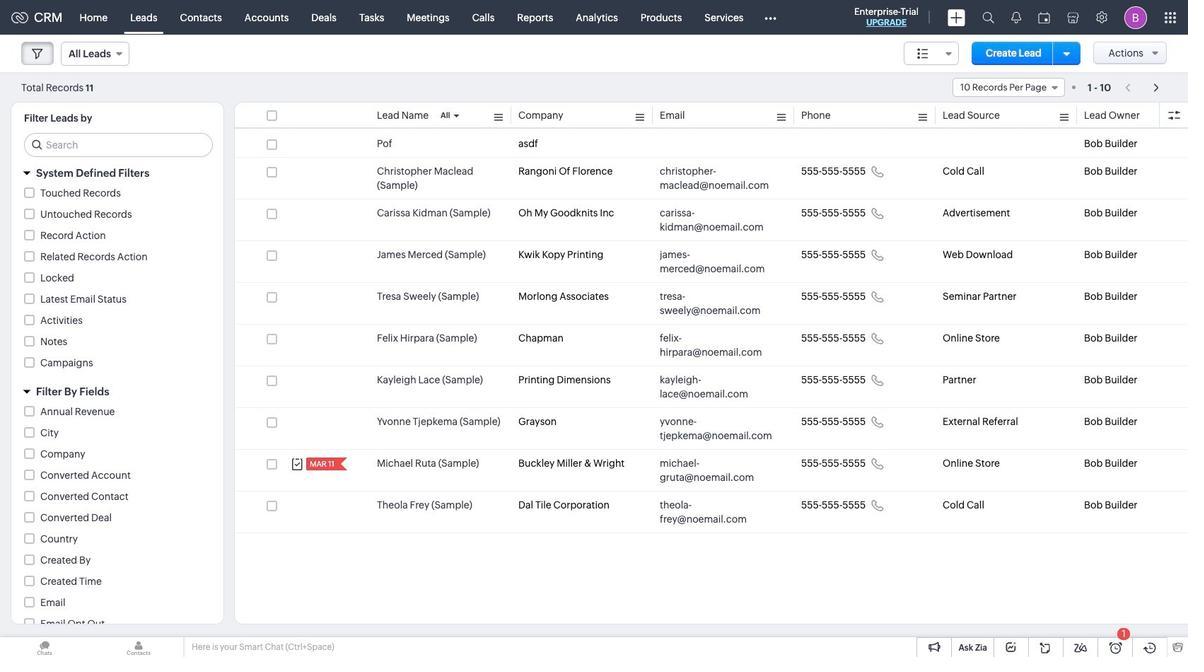 Task type: vqa. For each thing, say whether or not it's contained in the screenshot.
Profile element
yes



Task type: describe. For each thing, give the bounding box(es) containing it.
create menu element
[[940, 0, 975, 34]]

profile element
[[1117, 0, 1156, 34]]

logo image
[[11, 12, 28, 23]]

Other Modules field
[[755, 6, 786, 29]]

Search text field
[[25, 134, 212, 156]]

calendar image
[[1039, 12, 1051, 23]]

signals element
[[1004, 0, 1030, 35]]

profile image
[[1125, 6, 1148, 29]]



Task type: locate. For each thing, give the bounding box(es) containing it.
chats image
[[0, 638, 89, 657]]

signals image
[[1012, 11, 1022, 23]]

size image
[[918, 47, 929, 60]]

search element
[[975, 0, 1004, 35]]

None field
[[61, 42, 129, 66], [905, 42, 960, 65], [953, 78, 1066, 97], [61, 42, 129, 66], [953, 78, 1066, 97]]

search image
[[983, 11, 995, 23]]

create menu image
[[948, 9, 966, 26]]

contacts image
[[94, 638, 183, 657]]

none field size
[[905, 42, 960, 65]]

row group
[[235, 130, 1189, 534]]



